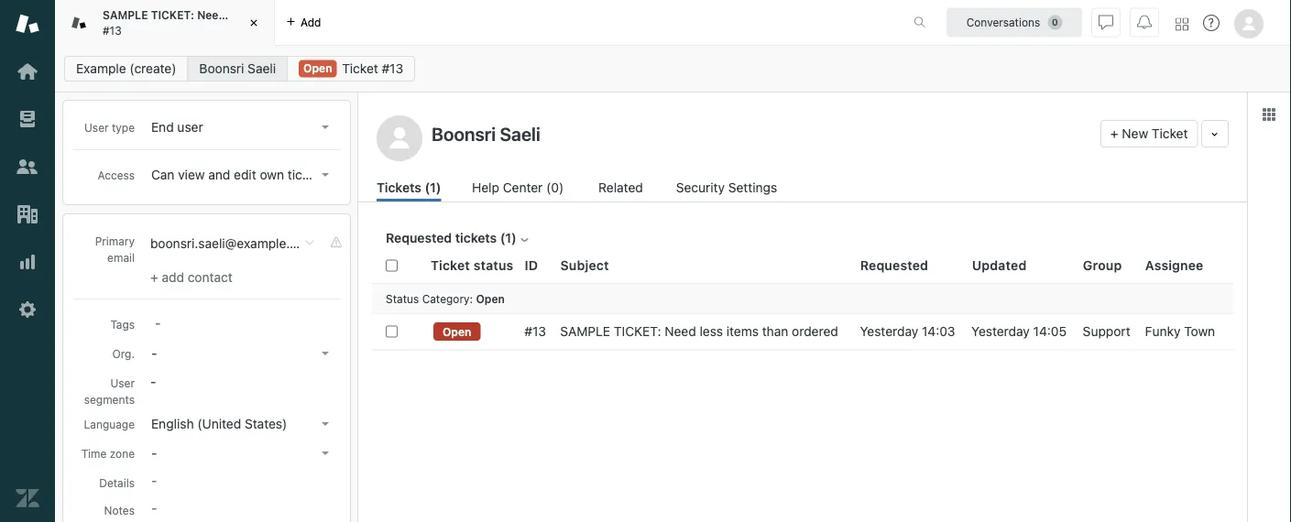 Task type: vqa. For each thing, say whether or not it's contained in the screenshot.
Ticket to the middle
yes



Task type: locate. For each thing, give the bounding box(es) containing it.
security
[[676, 180, 725, 195]]

close image
[[245, 14, 263, 32]]

1 horizontal spatial less
[[700, 324, 723, 339]]

2 vertical spatial -
[[151, 446, 157, 461]]

0 vertical spatial requested
[[386, 231, 452, 246]]

2 - button from the top
[[146, 441, 336, 467]]

0 vertical spatial arrow down image
[[322, 126, 329, 129]]

- for org.
[[151, 346, 157, 361]]

1 vertical spatial items
[[727, 324, 759, 339]]

+ left the contact on the left of the page
[[150, 270, 158, 285]]

0 vertical spatial less
[[229, 9, 250, 22]]

0 horizontal spatial open
[[304, 62, 332, 75]]

0 vertical spatial sample
[[103, 9, 148, 22]]

- button down the 'english (united states)' button
[[146, 441, 336, 467]]

2 vertical spatial #13
[[525, 324, 546, 339]]

sample for sample ticket: need less items than ordered #13
[[103, 9, 148, 22]]

none checkbox inside grid
[[386, 326, 398, 338]]

1 horizontal spatial yesterday
[[972, 324, 1030, 339]]

requested inside grid
[[861, 258, 929, 273]]

org.
[[112, 347, 135, 360]]

ordered inside sample ticket: need less items than ordered #13
[[313, 9, 355, 22]]

- right user segments
[[150, 374, 156, 390]]

1 vertical spatial arrow down image
[[322, 352, 329, 356]]

1 vertical spatial need
[[665, 324, 696, 339]]

0 vertical spatial user
[[84, 121, 109, 134]]

requested up select all tickets option
[[386, 231, 452, 246]]

ticket
[[342, 61, 378, 76], [1152, 126, 1188, 141], [431, 258, 470, 273]]

1 horizontal spatial ticket:
[[614, 324, 661, 339]]

own
[[260, 167, 284, 182]]

than inside grid
[[762, 324, 789, 339]]

than inside sample ticket: need less items than ordered #13
[[286, 9, 310, 22]]

related link
[[599, 178, 646, 202]]

tickets
[[288, 167, 327, 182], [455, 231, 497, 246]]

less for sample ticket: need less items than ordered
[[700, 324, 723, 339]]

1 vertical spatial ticket:
[[614, 324, 661, 339]]

1 yesterday from the left
[[860, 324, 919, 339]]

- button
[[146, 341, 336, 367], [146, 441, 336, 467]]

ticket inside + new ticket button
[[1152, 126, 1188, 141]]

arrow down image for end user
[[322, 126, 329, 129]]

1 vertical spatial tickets
[[455, 231, 497, 246]]

email
[[107, 251, 135, 264]]

sample
[[103, 9, 148, 22], [560, 324, 611, 339]]

grid containing ticket status
[[358, 248, 1248, 523]]

tab
[[55, 0, 355, 46]]

open
[[304, 62, 332, 75], [476, 292, 505, 305], [443, 325, 472, 338]]

0 horizontal spatial +
[[150, 270, 158, 285]]

open down the category at the left of the page
[[443, 325, 472, 338]]

1 horizontal spatial sample
[[560, 324, 611, 339]]

0 horizontal spatial requested
[[386, 231, 452, 246]]

1 - button from the top
[[146, 341, 336, 367]]

sample ticket: need less items than ordered #13
[[103, 9, 355, 37]]

2 vertical spatial ticket
[[431, 258, 470, 273]]

0 horizontal spatial user
[[84, 121, 109, 134]]

boonsri.saeli@example.com
[[150, 236, 315, 251]]

+ inside button
[[1111, 126, 1119, 141]]

1 arrow down image from the top
[[322, 173, 329, 177]]

(create)
[[130, 61, 176, 76]]

views image
[[16, 107, 39, 131]]

english (united states)
[[151, 417, 287, 432]]

+ for + new ticket
[[1111, 126, 1119, 141]]

1 vertical spatial -
[[150, 374, 156, 390]]

help
[[472, 180, 500, 195]]

ticket #13
[[342, 61, 404, 76]]

requested tickets (1)
[[386, 231, 517, 246]]

category
[[422, 292, 470, 305]]

1 horizontal spatial items
[[727, 324, 759, 339]]

1 vertical spatial add
[[162, 270, 184, 285]]

yesterday left 14:03
[[860, 324, 919, 339]]

1 vertical spatial - button
[[146, 441, 336, 467]]

secondary element
[[55, 50, 1292, 87]]

user
[[177, 120, 203, 135]]

town
[[1185, 324, 1216, 339]]

funky town
[[1146, 324, 1216, 339]]

less inside grid
[[700, 324, 723, 339]]

add button
[[275, 0, 332, 45]]

0 vertical spatial need
[[197, 9, 226, 22]]

1 horizontal spatial ticket
[[431, 258, 470, 273]]

than
[[286, 9, 310, 22], [762, 324, 789, 339]]

main element
[[0, 0, 55, 523]]

arrow down image inside the 'english (united states)' button
[[322, 423, 329, 426]]

less
[[229, 9, 250, 22], [700, 324, 723, 339]]

None text field
[[426, 120, 1094, 148]]

sample ticket: need less items than ordered link
[[560, 324, 839, 340]]

0 horizontal spatial less
[[229, 9, 250, 22]]

0 horizontal spatial tickets
[[288, 167, 327, 182]]

sample up example (create)
[[103, 9, 148, 22]]

ticket status
[[431, 258, 514, 273]]

- right the zone
[[151, 446, 157, 461]]

0 vertical spatial items
[[253, 9, 283, 22]]

sample for sample ticket: need less items than ordered
[[560, 324, 611, 339]]

saeli
[[248, 61, 276, 76]]

+
[[1111, 126, 1119, 141], [150, 270, 158, 285]]

yesterday 14:03
[[860, 324, 956, 339]]

0 vertical spatial -
[[151, 346, 157, 361]]

time
[[81, 447, 107, 460]]

0 vertical spatial ticket
[[342, 61, 378, 76]]

tickets right own
[[288, 167, 327, 182]]

apps image
[[1262, 107, 1277, 122]]

arrow down image inside "end user" button
[[322, 126, 329, 129]]

0 vertical spatial - button
[[146, 341, 336, 367]]

notes
[[104, 504, 135, 517]]

3 arrow down image from the top
[[322, 452, 329, 456]]

0 vertical spatial arrow down image
[[322, 173, 329, 177]]

0 horizontal spatial than
[[286, 9, 310, 22]]

1 vertical spatial open
[[476, 292, 505, 305]]

segments
[[84, 393, 135, 406]]

tab containing sample ticket: need less items than ordered
[[55, 0, 355, 46]]

open down add dropdown button
[[304, 62, 332, 75]]

1 horizontal spatial (1)
[[500, 231, 517, 246]]

user
[[84, 121, 109, 134], [110, 377, 135, 390]]

#13
[[103, 24, 122, 37], [382, 61, 404, 76], [525, 324, 546, 339]]

sample inside sample ticket: need less items than ordered #13
[[103, 9, 148, 22]]

#13 inside grid
[[525, 324, 546, 339]]

items for sample ticket: need less items than ordered #13
[[253, 9, 283, 22]]

0 horizontal spatial sample
[[103, 9, 148, 22]]

states)
[[245, 417, 287, 432]]

1 horizontal spatial ordered
[[792, 324, 839, 339]]

(1) up status
[[500, 231, 517, 246]]

1 horizontal spatial requested
[[861, 258, 929, 273]]

details
[[99, 477, 135, 490]]

0 vertical spatial open
[[304, 62, 332, 75]]

1 vertical spatial +
[[150, 270, 158, 285]]

1 horizontal spatial open
[[443, 325, 472, 338]]

need
[[197, 9, 226, 22], [665, 324, 696, 339]]

1 horizontal spatial +
[[1111, 126, 1119, 141]]

requested up "yesterday 14:03" at the bottom right
[[861, 258, 929, 273]]

requested for requested
[[861, 258, 929, 273]]

reporting image
[[16, 250, 39, 274]]

+ left new
[[1111, 126, 1119, 141]]

ordered for sample ticket: need less items than ordered #13
[[313, 9, 355, 22]]

1 vertical spatial less
[[700, 324, 723, 339]]

add inside dropdown button
[[301, 16, 321, 29]]

2 vertical spatial arrow down image
[[322, 452, 329, 456]]

0 vertical spatial ticket:
[[151, 9, 194, 22]]

notifications image
[[1138, 15, 1152, 30]]

assignee
[[1146, 258, 1204, 273]]

requested for requested tickets (1)
[[386, 231, 452, 246]]

- button down - field
[[146, 341, 336, 367]]

0 horizontal spatial items
[[253, 9, 283, 22]]

open right :
[[476, 292, 505, 305]]

related
[[599, 180, 643, 195]]

1 vertical spatial sample
[[560, 324, 611, 339]]

ordered
[[313, 9, 355, 22], [792, 324, 839, 339]]

1 arrow down image from the top
[[322, 126, 329, 129]]

arrow down image left only
[[322, 173, 329, 177]]

ordered inside grid
[[792, 324, 839, 339]]

0 vertical spatial ordered
[[313, 9, 355, 22]]

primary
[[95, 235, 135, 248]]

arrow down image up can view and edit own tickets only
[[322, 126, 329, 129]]

0 horizontal spatial need
[[197, 9, 226, 22]]

user left type
[[84, 121, 109, 134]]

arrow down image down - field
[[322, 352, 329, 356]]

organizations image
[[16, 203, 39, 226]]

2 arrow down image from the top
[[322, 423, 329, 426]]

add left the contact on the left of the page
[[162, 270, 184, 285]]

less inside sample ticket: need less items than ordered #13
[[229, 9, 250, 22]]

status
[[386, 292, 419, 305]]

settings
[[729, 180, 778, 195]]

#13 inside secondary element
[[382, 61, 404, 76]]

add right close icon
[[301, 16, 321, 29]]

items inside sample ticket: need less items than ordered #13
[[253, 9, 283, 22]]

ticket:
[[151, 9, 194, 22], [614, 324, 661, 339]]

(1)
[[425, 180, 441, 195], [500, 231, 517, 246]]

user inside user segments
[[110, 377, 135, 390]]

arrow down image down the 'english (united states)' button
[[322, 452, 329, 456]]

yesterday 14:05
[[972, 324, 1067, 339]]

-
[[151, 346, 157, 361], [150, 374, 156, 390], [151, 446, 157, 461]]

1 vertical spatial #13
[[382, 61, 404, 76]]

None checkbox
[[386, 326, 398, 338]]

need inside sample ticket: need less items than ordered #13
[[197, 9, 226, 22]]

ticket inside secondary element
[[342, 61, 378, 76]]

than for sample ticket: need less items than ordered #13
[[286, 9, 310, 22]]

access
[[98, 169, 135, 182]]

items
[[253, 9, 283, 22], [727, 324, 759, 339]]

0 vertical spatial than
[[286, 9, 310, 22]]

button displays agent's chat status as invisible. image
[[1099, 15, 1114, 30]]

arrow down image for access
[[322, 173, 329, 177]]

security settings
[[676, 180, 778, 195]]

boonsri
[[199, 61, 244, 76]]

1 horizontal spatial #13
[[382, 61, 404, 76]]

0 horizontal spatial yesterday
[[860, 324, 919, 339]]

ticket: inside grid
[[614, 324, 661, 339]]

only
[[330, 167, 355, 182]]

yesterday
[[860, 324, 919, 339], [972, 324, 1030, 339]]

add
[[301, 16, 321, 29], [162, 270, 184, 285]]

grid
[[358, 248, 1248, 523]]

arrow down image for org.
[[322, 352, 329, 356]]

1 vertical spatial ordered
[[792, 324, 839, 339]]

1 vertical spatial arrow down image
[[322, 423, 329, 426]]

user up segments
[[110, 377, 135, 390]]

zendesk support image
[[16, 12, 39, 36]]

0 horizontal spatial ticket
[[342, 61, 378, 76]]

2 horizontal spatial ticket
[[1152, 126, 1188, 141]]

1 horizontal spatial than
[[762, 324, 789, 339]]

sample inside grid
[[560, 324, 611, 339]]

yesterday left 14:05 at the right bottom of page
[[972, 324, 1030, 339]]

less for sample ticket: need less items than ordered #13
[[229, 9, 250, 22]]

- for time zone
[[151, 446, 157, 461]]

(1) right tickets
[[425, 180, 441, 195]]

2 arrow down image from the top
[[322, 352, 329, 356]]

1 vertical spatial user
[[110, 377, 135, 390]]

status
[[474, 258, 514, 273]]

0 vertical spatial #13
[[103, 24, 122, 37]]

1 horizontal spatial user
[[110, 377, 135, 390]]

tickets up ticket status
[[455, 231, 497, 246]]

end user button
[[146, 115, 336, 140]]

user type
[[84, 121, 135, 134]]

arrow down image right states)
[[322, 423, 329, 426]]

arrow down image
[[322, 173, 329, 177], [322, 352, 329, 356], [322, 452, 329, 456]]

1 horizontal spatial need
[[665, 324, 696, 339]]

0 vertical spatial +
[[1111, 126, 1119, 141]]

open inside secondary element
[[304, 62, 332, 75]]

1 vertical spatial than
[[762, 324, 789, 339]]

arrow down image inside can view and edit own tickets only button
[[322, 173, 329, 177]]

0 horizontal spatial add
[[162, 270, 184, 285]]

requested
[[386, 231, 452, 246], [861, 258, 929, 273]]

1 horizontal spatial add
[[301, 16, 321, 29]]

0 horizontal spatial #13
[[103, 24, 122, 37]]

0 vertical spatial tickets
[[288, 167, 327, 182]]

sample down "subject"
[[560, 324, 611, 339]]

- right org.
[[151, 346, 157, 361]]

- button for time zone
[[146, 441, 336, 467]]

0 horizontal spatial ordered
[[313, 9, 355, 22]]

english
[[151, 417, 194, 432]]

need for sample ticket: need less items than ordered
[[665, 324, 696, 339]]

arrow down image
[[322, 126, 329, 129], [322, 423, 329, 426]]

ticket: inside sample ticket: need less items than ordered #13
[[151, 9, 194, 22]]

end
[[151, 120, 174, 135]]

2 horizontal spatial #13
[[525, 324, 546, 339]]

type
[[112, 121, 135, 134]]

0 vertical spatial add
[[301, 16, 321, 29]]

2 vertical spatial open
[[443, 325, 472, 338]]

1 vertical spatial ticket
[[1152, 126, 1188, 141]]

1 vertical spatial requested
[[861, 258, 929, 273]]

sample ticket: need less items than ordered
[[560, 324, 839, 339]]

get started image
[[16, 60, 39, 83]]

end user
[[151, 120, 203, 135]]

2 yesterday from the left
[[972, 324, 1030, 339]]

:
[[470, 292, 473, 305]]

0 horizontal spatial (1)
[[425, 180, 441, 195]]

zendesk products image
[[1176, 18, 1189, 31]]

- button for org.
[[146, 341, 336, 367]]

0 horizontal spatial ticket:
[[151, 9, 194, 22]]

can view and edit own tickets only button
[[146, 162, 355, 188]]

and
[[208, 167, 230, 182]]



Task type: describe. For each thing, give the bounding box(es) containing it.
updated
[[972, 258, 1027, 273]]

yesterday for yesterday 14:03
[[860, 324, 919, 339]]

funky
[[1146, 324, 1181, 339]]

new
[[1122, 126, 1149, 141]]

help center (0) link
[[472, 178, 568, 202]]

+ for + add contact
[[150, 270, 158, 285]]

customers image
[[16, 155, 39, 179]]

can
[[151, 167, 175, 182]]

1 horizontal spatial tickets
[[455, 231, 497, 246]]

ticket for ticket status
[[431, 258, 470, 273]]

support
[[1083, 324, 1131, 339]]

help center (0)
[[472, 180, 564, 195]]

security settings link
[[676, 178, 783, 202]]

14:05
[[1034, 324, 1067, 339]]

ordered for sample ticket: need less items than ordered
[[792, 324, 839, 339]]

example (create)
[[76, 61, 176, 76]]

tickets (1)
[[377, 180, 441, 195]]

(united
[[197, 417, 241, 432]]

- field
[[148, 313, 336, 333]]

ticket for ticket #13
[[342, 61, 378, 76]]

arrow down image for time zone
[[322, 452, 329, 456]]

arrow down image for english (united states)
[[322, 423, 329, 426]]

ticket: for sample ticket: need less items than ordered #13
[[151, 9, 194, 22]]

need for sample ticket: need less items than ordered #13
[[197, 9, 226, 22]]

items for sample ticket: need less items than ordered
[[727, 324, 759, 339]]

user for user segments
[[110, 377, 135, 390]]

zone
[[110, 447, 135, 460]]

than for sample ticket: need less items than ordered
[[762, 324, 789, 339]]

example (create) button
[[64, 56, 188, 82]]

boonsri saeli
[[199, 61, 276, 76]]

english (united states) button
[[146, 412, 336, 437]]

tickets
[[377, 180, 422, 195]]

view
[[178, 167, 205, 182]]

#13 inside sample ticket: need less items than ordered #13
[[103, 24, 122, 37]]

time zone
[[81, 447, 135, 460]]

2 horizontal spatial open
[[476, 292, 505, 305]]

ticket: for sample ticket: need less items than ordered
[[614, 324, 661, 339]]

subject
[[561, 258, 609, 273]]

conversations
[[967, 16, 1041, 29]]

tags
[[110, 318, 135, 331]]

boonsri saeli link
[[187, 56, 288, 82]]

example
[[76, 61, 126, 76]]

yesterday for yesterday 14:05
[[972, 324, 1030, 339]]

status category : open
[[386, 292, 505, 305]]

group
[[1083, 258, 1123, 273]]

admin image
[[16, 298, 39, 322]]

+ new ticket button
[[1101, 120, 1199, 148]]

conversations button
[[947, 8, 1083, 37]]

edit
[[234, 167, 256, 182]]

center
[[503, 180, 543, 195]]

language
[[84, 418, 135, 431]]

user for user type
[[84, 121, 109, 134]]

(0)
[[547, 180, 564, 195]]

id
[[525, 258, 538, 273]]

Select All Tickets checkbox
[[386, 260, 398, 272]]

+ new ticket
[[1111, 126, 1188, 141]]

zendesk image
[[16, 487, 39, 511]]

tickets inside button
[[288, 167, 327, 182]]

14:03
[[922, 324, 956, 339]]

get help image
[[1204, 15, 1220, 31]]

can view and edit own tickets only
[[151, 167, 355, 182]]

1 vertical spatial (1)
[[500, 231, 517, 246]]

contact
[[188, 270, 233, 285]]

+ add contact
[[150, 270, 233, 285]]

primary email
[[95, 235, 135, 264]]

tickets (1) link
[[377, 178, 441, 202]]

tabs tab list
[[55, 0, 895, 46]]

0 vertical spatial (1)
[[425, 180, 441, 195]]

user segments
[[84, 377, 135, 406]]



